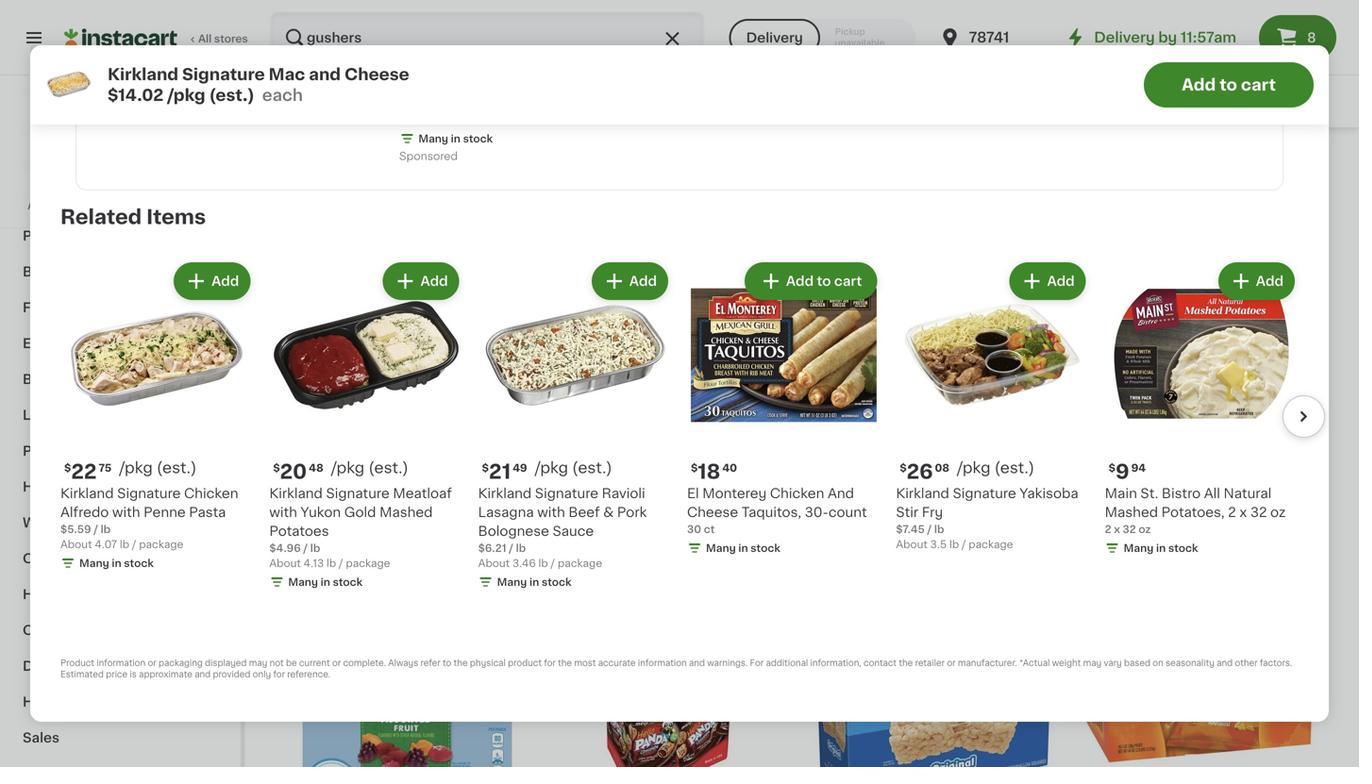Task type: vqa. For each thing, say whether or not it's contained in the screenshot.
Your unique digital code should auto-populate in the form field. If not, manually enter your code where it says to on the top of the page
no



Task type: locate. For each thing, give the bounding box(es) containing it.
2 vertical spatial for
[[273, 671, 285, 680]]

1 horizontal spatial flavored
[[673, 439, 730, 452]]

stir
[[896, 506, 919, 520]]

(est.) inside '$26.08 per package (estimated)' element
[[995, 461, 1035, 476]]

package inside kirkland signature mac and cheese $3.72 / lb about 3.77 lb / package
[[176, 93, 221, 104]]

about down $4.96
[[269, 559, 301, 569]]

0 vertical spatial mac
[[223, 41, 252, 54]]

/pkg (est.) inside "$22.75 per package (estimated)" element
[[119, 461, 197, 476]]

el monterey chicken and cheese taquitos, 30-count 30 ct
[[687, 487, 867, 535]]

& down $5
[[501, 60, 511, 73]]

2 best seller from the left
[[552, 371, 600, 380]]

2 /pkg (est.) from the left
[[331, 461, 409, 476]]

0 horizontal spatial $ 15 91
[[287, 391, 330, 411]]

price
[[106, 671, 128, 680]]

1 /pkg (est.) from the left
[[119, 461, 197, 476]]

with up sauce
[[538, 506, 566, 520]]

panera
[[700, 41, 746, 54]]

item carousel region
[[60, 251, 1326, 602]]

2 vertical spatial count
[[829, 506, 867, 520]]

cider
[[72, 373, 110, 386]]

gushers up the $21.49 per package (estimated) element
[[580, 439, 636, 452]]

0 horizontal spatial mac
[[223, 41, 252, 54]]

32 down main
[[1123, 525, 1137, 535]]

1 horizontal spatial with
[[269, 506, 297, 520]]

& inside meat & seafood link
[[61, 158, 72, 171]]

view
[[64, 163, 90, 173]]

/pkg (est.) inside '$26.08 per package (estimated)' element
[[958, 461, 1035, 476]]

dairy
[[67, 660, 104, 673]]

/pkg (est.) for 20
[[331, 461, 409, 476]]

$5
[[496, 43, 509, 54]]

mashed inside main st. bistro all natural mashed potatoes, 2 x 32 oz 2 x 32 oz
[[1105, 506, 1159, 520]]

many in stock
[[419, 133, 493, 144], [1093, 456, 1167, 466], [302, 495, 377, 505], [566, 495, 640, 505], [829, 495, 904, 505], [706, 544, 781, 554], [1124, 544, 1199, 554], [79, 559, 154, 569], [288, 578, 363, 588], [497, 578, 572, 588]]

2 $ 15 91 from the left
[[551, 391, 593, 411]]

0 horizontal spatial 91
[[318, 392, 330, 402]]

panera broccoli cheddar soup, 24 oz, 2-count button
[[700, 0, 886, 91]]

& for personal
[[71, 481, 82, 494]]

package
[[176, 93, 221, 104], [139, 540, 184, 550], [969, 540, 1014, 550], [346, 559, 391, 569], [558, 559, 603, 569]]

goods inside 'link'
[[66, 445, 111, 458]]

for
[[367, 81, 397, 101], [544, 660, 556, 668], [273, 671, 285, 680]]

2
[[1229, 506, 1237, 520], [1105, 525, 1112, 535]]

0 vertical spatial 18
[[503, 79, 517, 92]]

snacks,
[[1162, 416, 1214, 429], [469, 439, 521, 452], [733, 439, 784, 452]]

91
[[318, 392, 330, 402], [581, 392, 593, 402]]

count down cheddar
[[798, 60, 836, 73]]

cheese right macaroni
[[515, 60, 566, 73]]

costco
[[52, 201, 91, 211]]

delivery for delivery by 11:57am
[[1095, 31, 1156, 44]]

$ 15 91 up 48
[[287, 391, 330, 411]]

1 vertical spatial mac
[[269, 67, 305, 83]]

1 horizontal spatial add to cart
[[1182, 77, 1277, 93]]

& inside 'cleaning & laundry' link
[[87, 624, 98, 637]]

chicken up 30-
[[770, 487, 825, 501]]

ct right "gushers"
[[521, 79, 534, 92]]

$ 15 91
[[287, 391, 330, 411], [551, 391, 593, 411]]

cart inside item carousel region
[[835, 275, 862, 288]]

vary
[[1104, 660, 1123, 668]]

& inside spend $32, save $5 kraft macaroni & cheese dinner, 7.25 oz, 18 ct
[[501, 60, 511, 73]]

/pkg (est.) up beef
[[535, 461, 613, 476]]

2 vertical spatial 18
[[698, 462, 721, 482]]

0 horizontal spatial chicken
[[184, 487, 238, 501]]

(est.) for 20
[[369, 461, 409, 476]]

with inside kirkland signature ravioli lasagna with beef & pork bolognese sauce $6.21 / lb about 3.46 lb / package
[[538, 506, 566, 520]]

(est.) inside "$22.75 per package (estimated)" element
[[157, 461, 197, 476]]

2 horizontal spatial 18
[[698, 462, 721, 482]]

sponsored badge image down 18 x 7.25 oz
[[400, 151, 457, 162]]

fruit gushers fruit flavored snacks, variety pack, 42 x 0.8 oz 42 x 0.8 oz up el
[[547, 439, 784, 486]]

/pkg right 3.77
[[167, 87, 205, 103]]

1 horizontal spatial add to cart button
[[1145, 62, 1314, 108]]

signature inside kirkland signature meatloaf with yukon gold mashed potatoes $4.96 / lb about 4.13 lb / package
[[326, 487, 390, 501]]

1 horizontal spatial information
[[638, 660, 687, 668]]

0 horizontal spatial mashed
[[380, 506, 433, 520]]

personal
[[85, 481, 145, 494]]

goods up $ 22 75
[[66, 445, 111, 458]]

20
[[280, 462, 307, 482]]

chicken for pasta
[[184, 487, 238, 501]]

signature for $7.45
[[953, 487, 1017, 501]]

2 horizontal spatial the
[[899, 660, 913, 668]]

oz, right .8
[[1233, 416, 1252, 429]]

costco logo image
[[102, 98, 138, 134]]

18 left 40
[[698, 462, 721, 482]]

flavored up $ 18 40
[[673, 439, 730, 452]]

2 horizontal spatial or
[[947, 660, 956, 668]]

product information or packaging displayed may not be current or complete. always refer to the physical product for the most accurate information and warnings. for additional information, contact the retailer or manufacturer. *actual weight may vary based on seasonality and other factors. estimated price is approximate and provided only for reference.
[[60, 660, 1293, 680]]

$ inside the $ 26 08
[[900, 463, 907, 474]]

0 horizontal spatial 2
[[1105, 525, 1112, 535]]

the left physical
[[454, 660, 468, 668]]

(est.) up yakisoba
[[995, 461, 1035, 476]]

package right 3.77
[[176, 93, 221, 104]]

0 vertical spatial cart
[[1242, 77, 1277, 93]]

1 may from the left
[[249, 660, 268, 668]]

signature inside kirkland signature ravioli lasagna with beef & pork bolognese sauce $6.21 / lb about 3.46 lb / package
[[535, 487, 599, 501]]

nsored
[[1286, 7, 1322, 17]]

add to cart
[[1182, 77, 1277, 93], [787, 275, 862, 288]]

(est.) for 21
[[572, 461, 613, 476]]

1 horizontal spatial fruit gushers fruit flavored snacks, variety pack, 42 x 0.8 oz 42 x 0.8 oz
[[547, 439, 784, 486]]

cheese inside el monterey chicken and cheese taquitos, 30-count 30 ct
[[687, 506, 739, 520]]

26
[[907, 462, 933, 482]]

goods down 4.07
[[65, 552, 111, 566]]

about down $6.21 on the bottom left of the page
[[478, 559, 510, 569]]

2 horizontal spatial with
[[538, 506, 566, 520]]

15 up the $21.49 per package (estimated) element
[[557, 391, 580, 411]]

to
[[1220, 77, 1238, 93], [164, 201, 175, 211], [817, 275, 831, 288], [443, 660, 452, 668]]

save inside spend $32, save $5 kraft macaroni & cheese dinner, 7.25 oz, 18 ct
[[468, 43, 493, 54]]

information
[[97, 660, 146, 668], [638, 660, 687, 668]]

product group
[[400, 0, 586, 167], [283, 133, 532, 528], [547, 133, 795, 511], [810, 133, 1059, 511], [1074, 133, 1322, 472], [60, 259, 254, 575], [269, 259, 463, 594], [478, 259, 672, 594], [687, 259, 881, 560], [896, 259, 1090, 553], [1105, 259, 1299, 560], [283, 559, 532, 768]]

sales link
[[11, 721, 229, 756]]

2 15 from the left
[[557, 391, 580, 411]]

variety up yukon
[[283, 458, 330, 471]]

1 vertical spatial goods
[[65, 552, 111, 566]]

chicken up pasta
[[184, 487, 238, 501]]

and right stores
[[255, 41, 280, 54]]

1 gushers from the left
[[317, 439, 372, 452]]

& down beverages
[[87, 624, 98, 637]]

$26.08 per package (estimated) element
[[896, 460, 1090, 485]]

manufacturer.
[[958, 660, 1018, 668]]

/ right the 3.46 on the left bottom of the page
[[551, 559, 555, 569]]

sales
[[23, 732, 60, 745]]

x down main
[[1115, 525, 1121, 535]]

(est.) for 22
[[157, 461, 197, 476]]

snacks, up $ 21 49
[[469, 439, 521, 452]]

None search field
[[270, 11, 705, 64]]

kirkland signature chicken alfredo with penne pasta $5.59 / lb about 4.07 lb / package
[[60, 487, 238, 550]]

(est.) inside $20.48 per package (estimated) element
[[369, 461, 409, 476]]

cart
[[1242, 77, 1277, 93], [835, 275, 862, 288]]

add to cart inside product group
[[787, 275, 862, 288]]

3 best from the left
[[816, 371, 836, 380]]

2 vertical spatial goods
[[67, 696, 112, 709]]

1 horizontal spatial delivery
[[1095, 31, 1156, 44]]

kirkland inside kirkland signature mac and cheese $3.72 / lb about 3.77 lb / package
[[99, 41, 153, 54]]

goods for other goods
[[65, 552, 111, 566]]

1 vertical spatial oz,
[[480, 79, 500, 92]]

1 horizontal spatial chicken
[[770, 487, 825, 501]]

1 horizontal spatial gushers
[[580, 439, 636, 452]]

candy
[[90, 194, 135, 207]]

stock up stir
[[874, 495, 904, 505]]

welch's
[[1074, 416, 1126, 429]]

(est.) inside the $21.49 per package (estimated) element
[[572, 461, 613, 476]]

oz down st.
[[1139, 525, 1152, 535]]

& for laundry
[[87, 624, 98, 637]]

3 seller from the left
[[838, 371, 863, 380]]

ct right 30
[[704, 525, 715, 535]]

with inside kirkland signature chicken alfredo with penne pasta $5.59 / lb about 4.07 lb / package
[[112, 506, 140, 520]]

1 horizontal spatial 18
[[503, 79, 517, 92]]

3 with from the left
[[538, 506, 566, 520]]

pack, right 48
[[333, 458, 369, 471]]

baking and cooking
[[1056, 95, 1189, 108]]

& inside deli & dairy link
[[53, 660, 64, 673]]

oz, down macaroni
[[480, 79, 500, 92]]

0 horizontal spatial delivery
[[747, 31, 803, 44]]

snacks, left .8
[[1162, 416, 1214, 429]]

1 chicken from the left
[[184, 487, 238, 501]]

0 vertical spatial sponsored badge image
[[400, 151, 457, 162]]

oz
[[447, 115, 459, 125], [428, 458, 444, 471], [692, 458, 707, 471], [328, 476, 341, 486], [592, 476, 604, 486], [1271, 506, 1286, 520], [1139, 525, 1152, 535]]

& up alfredo
[[71, 481, 82, 494]]

$
[[287, 392, 294, 402], [551, 392, 557, 402], [814, 392, 821, 402], [64, 463, 71, 474], [691, 463, 698, 474], [273, 463, 280, 474], [482, 463, 489, 474], [900, 463, 907, 474], [1109, 463, 1116, 474]]

2 or from the left
[[332, 660, 341, 668]]

1 horizontal spatial may
[[1084, 660, 1102, 668]]

21 for 20
[[489, 462, 511, 482]]

canned goods link
[[1221, 83, 1356, 120]]

seller for 15
[[575, 371, 600, 380]]

gluten-
[[812, 421, 853, 432]]

0 horizontal spatial 21
[[489, 462, 511, 482]]

2 horizontal spatial best seller
[[816, 371, 863, 380]]

1 vertical spatial 32
[[1123, 525, 1137, 535]]

21 left 14
[[821, 391, 843, 411]]

$ 26 08
[[900, 462, 950, 482]]

1 horizontal spatial the
[[558, 660, 572, 668]]

many in stock down 4.07
[[79, 559, 154, 569]]

chicken
[[184, 487, 238, 501], [770, 487, 825, 501]]

physical
[[470, 660, 506, 668]]

kirkland
[[99, 41, 153, 54], [108, 67, 179, 83], [60, 487, 114, 501], [269, 487, 323, 501], [478, 487, 532, 501], [896, 487, 950, 501]]

$22.75 per package (estimated) element
[[60, 460, 254, 485]]

$ inside $ 18 40
[[691, 463, 698, 474]]

kirkland up alfredo
[[60, 487, 114, 501]]

mac up each
[[269, 67, 305, 83]]

kirkland inside the kirkland signature mac and cheese $14.02 /pkg (est.) each
[[108, 67, 179, 83]]

1 horizontal spatial pack,
[[596, 458, 632, 471]]

variety right 49
[[547, 458, 593, 471]]

results for "gushers"
[[283, 81, 506, 101]]

$20.48 per package (estimated) element
[[269, 460, 463, 485]]

"gushers"
[[401, 81, 506, 101]]

1 horizontal spatial best seller
[[552, 371, 600, 380]]

many in stock down the 3.46 on the left bottom of the page
[[497, 578, 572, 588]]

goods inside "link"
[[65, 552, 111, 566]]

0 horizontal spatial for
[[273, 671, 285, 680]]

1 horizontal spatial 32
[[1251, 506, 1268, 520]]

2 horizontal spatial seller
[[838, 371, 863, 380]]

0 horizontal spatial fruit gushers fruit flavored snacks, variety pack, 42 x 0.8 oz 42 x 0.8 oz
[[283, 439, 521, 486]]

chicken for 30-
[[770, 487, 825, 501]]

best seller for 21
[[816, 371, 863, 380]]

$ left 48
[[273, 463, 280, 474]]

delivery button
[[730, 19, 820, 57]]

& inside kirkland signature ravioli lasagna with beef & pork bolognese sauce $6.21 / lb about 3.46 lb / package
[[603, 506, 614, 520]]

1 horizontal spatial best
[[552, 371, 573, 380]]

count inside el monterey chicken and cheese taquitos, 30-count 30 ct
[[829, 506, 867, 520]]

fruit gushers fruit flavored snacks, variety pack, 42 x 0.8 oz 42 x 0.8 oz up meatloaf
[[283, 439, 521, 486]]

many in stock down 18 x 7.25 oz
[[419, 133, 493, 144]]

& for seafood
[[61, 158, 72, 171]]

add button for kirkland signature meatloaf with yukon gold mashed potatoes
[[385, 264, 458, 298]]

may left vary
[[1084, 660, 1102, 668]]

product group containing 9
[[1105, 259, 1299, 560]]

cheese for kirkland signature mac and cheese $3.72 / lb about 3.77 lb / package
[[99, 60, 150, 73]]

kirkland inside kirkland signature chicken alfredo with penne pasta $5.59 / lb about 4.07 lb / package
[[60, 487, 114, 501]]

2 fruit gushers fruit flavored snacks, variety pack, 42 x 0.8 oz 42 x 0.8 oz from the left
[[547, 439, 784, 486]]

in up yukon
[[335, 495, 344, 505]]

0 vertical spatial 2
[[1229, 506, 1237, 520]]

90
[[1255, 416, 1274, 429]]

delivery inside button
[[747, 31, 803, 44]]

18 inside item carousel region
[[698, 462, 721, 482]]

0 horizontal spatial flavored
[[409, 439, 466, 452]]

2 seller from the left
[[575, 371, 600, 380]]

factors.
[[1261, 660, 1293, 668]]

0 vertical spatial goods
[[66, 445, 111, 458]]

hard beverages link
[[11, 577, 229, 613]]

displayed
[[205, 660, 247, 668]]

/pkg right 49
[[535, 461, 569, 476]]

delivery for delivery
[[747, 31, 803, 44]]

/ right 4.07
[[132, 540, 136, 550]]

0 horizontal spatial may
[[249, 660, 268, 668]]

chicken inside kirkland signature chicken alfredo with penne pasta $5.59 / lb about 4.07 lb / package
[[184, 487, 238, 501]]

2 horizontal spatial for
[[544, 660, 556, 668]]

0 vertical spatial 21
[[821, 391, 843, 411]]

and inside kirkland signature mac and cheese $3.72 / lb about 3.77 lb / package
[[255, 41, 280, 54]]

alfredo
[[60, 506, 109, 520]]

kirkland inside "kirkland signature yakisoba stir fry $7.45 / lb about 3.5 lb / package"
[[896, 487, 950, 501]]

lb
[[137, 78, 147, 89], [157, 93, 167, 104], [101, 525, 111, 535], [935, 525, 945, 535], [120, 540, 129, 550], [950, 540, 960, 550], [310, 544, 320, 554], [516, 544, 526, 554], [327, 559, 336, 569], [539, 559, 548, 569]]

natural
[[1224, 487, 1272, 501]]

1 horizontal spatial all
[[1205, 487, 1221, 501]]

signature inside the kirkland signature mac and cheese $14.02 /pkg (est.) each
[[182, 67, 265, 83]]

1 horizontal spatial save
[[468, 43, 493, 54]]

1 horizontal spatial variety
[[547, 458, 593, 471]]

complete.
[[343, 660, 386, 668]]

sauce
[[553, 525, 594, 538]]

and left warnings.
[[689, 660, 705, 668]]

0 horizontal spatial save
[[177, 201, 202, 211]]

2 pack, from the left
[[596, 458, 632, 471]]

/pkg inside '$26.08 per package (estimated)' element
[[958, 461, 991, 476]]

0 horizontal spatial cart
[[835, 275, 862, 288]]

provided
[[213, 671, 251, 680]]

save
[[468, 43, 493, 54], [177, 201, 202, 211]]

1 horizontal spatial 15
[[557, 391, 580, 411]]

kirkland up lasagna
[[478, 487, 532, 501]]

& right beer
[[58, 373, 69, 386]]

1 vertical spatial add to cart button
[[747, 264, 876, 298]]

/
[[130, 78, 135, 89], [169, 93, 174, 104], [94, 525, 98, 535], [928, 525, 932, 535], [132, 540, 136, 550], [962, 540, 967, 550], [303, 544, 308, 554], [509, 544, 514, 554], [339, 559, 343, 569], [551, 559, 555, 569]]

1 vertical spatial ct
[[704, 525, 715, 535]]

$ inside $ 22 75
[[64, 463, 71, 474]]

to inside product group
[[817, 275, 831, 288]]

$ left 94
[[1109, 463, 1116, 474]]

1 horizontal spatial $ 15 91
[[551, 391, 593, 411]]

fruit up ravioli
[[639, 439, 669, 452]]

$6.21
[[478, 544, 507, 554]]

4 /pkg (est.) from the left
[[958, 461, 1035, 476]]

& inside beer & cider link
[[58, 373, 69, 386]]

delivery up 2-
[[747, 31, 803, 44]]

3 best seller from the left
[[816, 371, 863, 380]]

meatloaf
[[393, 487, 452, 501]]

0 horizontal spatial oz,
[[480, 79, 500, 92]]

1 horizontal spatial mac
[[269, 67, 305, 83]]

91 up the $21.49 per package (estimated) element
[[581, 392, 593, 402]]

1 vertical spatial 21
[[489, 462, 511, 482]]

& for candy
[[75, 194, 86, 207]]

3 the from the left
[[899, 660, 913, 668]]

cheese inside spend $32, save $5 kraft macaroni & cheese dinner, 7.25 oz, 18 ct
[[515, 60, 566, 73]]

milk
[[295, 95, 323, 108]]

cheese inside the kirkland signature mac and cheese $14.02 /pkg (est.) each
[[345, 67, 410, 83]]

2 variety from the left
[[547, 458, 593, 471]]

cheese
[[99, 60, 150, 73], [515, 60, 566, 73], [345, 67, 410, 83], [687, 506, 739, 520]]

with for 22
[[112, 506, 140, 520]]

/pkg (est.) inside the $21.49 per package (estimated) element
[[535, 461, 613, 476]]

0 horizontal spatial ct
[[521, 79, 534, 92]]

0 horizontal spatial 15
[[294, 391, 316, 411]]

pack, up ravioli
[[596, 458, 632, 471]]

signature inside kirkland signature chicken alfredo with penne pasta $5.59 / lb about 4.07 lb / package
[[117, 487, 181, 501]]

2 chicken from the left
[[770, 487, 825, 501]]

(est.) for 26
[[995, 461, 1035, 476]]

snacks & candy link
[[11, 182, 229, 218]]

/pkg inside the $21.49 per package (estimated) element
[[535, 461, 569, 476]]

0 horizontal spatial variety
[[283, 458, 330, 471]]

/pkg inside "$22.75 per package (estimated)" element
[[119, 461, 153, 476]]

4.13
[[304, 559, 324, 569]]

1 horizontal spatial sponsored badge image
[[400, 151, 457, 162]]

about inside kirkland signature mac and cheese $3.72 / lb about 3.77 lb / package
[[99, 93, 131, 104]]

and down packaging
[[195, 671, 211, 680]]

2 with from the left
[[269, 506, 297, 520]]

yukon
[[301, 506, 341, 520]]

0 vertical spatial all
[[198, 34, 212, 44]]

care
[[148, 481, 181, 494]]

package down sauce
[[558, 559, 603, 569]]

/pkg for 22
[[119, 461, 153, 476]]

cheese for kirkland signature mac and cheese $14.02 /pkg (est.) each
[[345, 67, 410, 83]]

1 vertical spatial 2
[[1105, 525, 1112, 535]]

signature for $3.72
[[156, 41, 220, 54]]

mac inside kirkland signature mac and cheese $3.72 / lb about 3.77 lb / package
[[223, 41, 252, 54]]

count down and
[[829, 506, 867, 520]]

kirkland inside kirkland signature meatloaf with yukon gold mashed potatoes $4.96 / lb about 4.13 lb / package
[[269, 487, 323, 501]]

1 horizontal spatial for
[[367, 81, 397, 101]]

/pkg (est.) up gold
[[331, 461, 409, 476]]

0 vertical spatial oz,
[[761, 60, 781, 73]]

2-
[[784, 60, 798, 73]]

1 91 from the left
[[318, 392, 330, 402]]

in down taquitos, at the bottom of the page
[[739, 544, 748, 554]]

add button for main st. bistro all natural mashed potatoes, 2 x 32 oz
[[1221, 264, 1294, 298]]

signature inside kirkland signature mac and cheese $3.72 / lb about 3.77 lb / package
[[156, 41, 220, 54]]

18 down results for "gushers"
[[400, 115, 411, 125]]

0 horizontal spatial or
[[148, 660, 156, 668]]

0 horizontal spatial with
[[112, 506, 140, 520]]

& left pork on the bottom of page
[[603, 506, 614, 520]]

78741 button
[[939, 11, 1053, 64]]

count inside panera broccoli cheddar soup, 24 oz, 2-count
[[798, 60, 836, 73]]

3 /pkg (est.) from the left
[[535, 461, 613, 476]]

package inside kirkland signature meatloaf with yukon gold mashed potatoes $4.96 / lb about 4.13 lb / package
[[346, 559, 391, 569]]

/pkg (est.) inside $20.48 per package (estimated) element
[[331, 461, 409, 476]]

1 horizontal spatial ct
[[704, 525, 715, 535]]

0 vertical spatial ct
[[521, 79, 534, 92]]

& right deli at the bottom of the page
[[53, 660, 64, 673]]

deli
[[23, 660, 50, 673]]

delivery by 11:57am link
[[1064, 26, 1237, 49]]

/pkg (est.) up "kirkland signature yakisoba stir fry $7.45 / lb about 3.5 lb / package"
[[958, 461, 1035, 476]]

42 up gold
[[372, 458, 389, 471]]

signature for penne
[[117, 487, 181, 501]]

0 horizontal spatial information
[[97, 660, 146, 668]]

/pkg for 26
[[958, 461, 991, 476]]

kirkland inside kirkland signature ravioli lasagna with beef & pork bolognese sauce $6.21 / lb about 3.46 lb / package
[[478, 487, 532, 501]]

& inside snacks & candy link
[[75, 194, 86, 207]]

cheese down spend
[[345, 67, 410, 83]]

may
[[249, 660, 268, 668], [1084, 660, 1102, 668]]

signature for $14.02
[[182, 67, 265, 83]]

2 best from the left
[[552, 371, 573, 380]]

flavored
[[409, 439, 466, 452], [673, 439, 730, 452]]

2 vertical spatial oz,
[[1233, 416, 1252, 429]]

2 flavored from the left
[[673, 439, 730, 452]]

1 seller from the left
[[312, 371, 336, 380]]

2 91 from the left
[[581, 392, 593, 402]]

42
[[372, 458, 389, 471], [635, 458, 652, 471], [283, 476, 297, 486], [547, 476, 561, 486]]

goods for paper goods
[[66, 445, 111, 458]]

/pkg inside the kirkland signature mac and cheese $14.02 /pkg (est.) each
[[167, 87, 205, 103]]

1 vertical spatial sponsored badge image
[[283, 513, 340, 524]]

0 vertical spatial 7.25
[[450, 79, 477, 92]]

many in stock down taquitos, at the bottom of the page
[[706, 544, 781, 554]]

x up yukon
[[300, 476, 306, 486]]

mac for (est.)
[[269, 67, 305, 83]]

100% satisfaction guarantee button
[[29, 176, 211, 195]]

many in stock up stir
[[829, 495, 904, 505]]

2 information from the left
[[638, 660, 687, 668]]

hard beverages
[[23, 588, 131, 602]]

with for 21
[[538, 506, 566, 520]]

add button
[[1243, 138, 1316, 172], [176, 264, 249, 298], [385, 264, 458, 298], [594, 264, 667, 298], [1012, 264, 1085, 298], [1221, 264, 1294, 298], [453, 564, 526, 598]]

delivery by 11:57am
[[1095, 31, 1237, 44]]

sponsored badge image
[[400, 151, 457, 162], [283, 513, 340, 524]]

product group containing 26
[[896, 259, 1090, 553]]

with up potatoes
[[269, 506, 297, 520]]

cooking
[[1134, 95, 1189, 108]]

7.25 down "gushers"
[[423, 115, 444, 125]]

1 with from the left
[[112, 506, 140, 520]]

add button for kirkland signature chicken alfredo with penne pasta
[[176, 264, 249, 298]]

gushers up $20.48 per package (estimated) element
[[317, 439, 372, 452]]

cheese inside kirkland signature mac and cheese $3.72 / lb about 3.77 lb / package
[[99, 60, 150, 73]]

2 mashed from the left
[[1105, 506, 1159, 520]]

& up 100%
[[61, 158, 72, 171]]

chicken inside el monterey chicken and cheese taquitos, 30-count 30 ct
[[770, 487, 825, 501]]

$ left 49
[[482, 463, 489, 474]]

/pkg inside $20.48 per package (estimated) element
[[331, 461, 365, 476]]

1 horizontal spatial 7.25
[[450, 79, 477, 92]]

/pkg right 08
[[958, 461, 991, 476]]

0.8
[[403, 458, 425, 471], [667, 458, 688, 471], [308, 476, 326, 486], [572, 476, 589, 486]]

best for 21
[[816, 371, 836, 380]]

or
[[148, 660, 156, 668], [332, 660, 341, 668], [947, 660, 956, 668]]

1 horizontal spatial 91
[[581, 392, 593, 402]]

and inside recommended searches element
[[1106, 95, 1131, 108]]

in up main
[[1125, 456, 1135, 466]]

0 horizontal spatial add to cart button
[[747, 264, 876, 298]]

1 horizontal spatial 21
[[821, 391, 843, 411]]

retailer
[[916, 660, 945, 668]]

21 inside item carousel region
[[489, 462, 511, 482]]

91 up 48
[[318, 392, 330, 402]]

meat & seafood
[[23, 158, 132, 171]]

taquitos,
[[742, 506, 802, 520]]

2 down main
[[1105, 525, 1112, 535]]

product group containing 20
[[269, 259, 463, 594]]

for left dinner,
[[367, 81, 397, 101]]

1 mashed from the left
[[380, 506, 433, 520]]

& inside health & personal care link
[[71, 481, 82, 494]]

1 horizontal spatial mashed
[[1105, 506, 1159, 520]]

cheese for el monterey chicken and cheese taquitos, 30-count 30 ct
[[687, 506, 739, 520]]

signature inside "kirkland signature yakisoba stir fry $7.45 / lb about 3.5 lb / package"
[[953, 487, 1017, 501]]

0 vertical spatial count
[[798, 60, 836, 73]]

0 vertical spatial save
[[468, 43, 493, 54]]

0 horizontal spatial pack,
[[333, 458, 369, 471]]

1 vertical spatial add to cart
[[787, 275, 862, 288]]

mashed down meatloaf
[[380, 506, 433, 520]]

mac inside the kirkland signature mac and cheese $14.02 /pkg (est.) each
[[269, 67, 305, 83]]

liquor link
[[11, 398, 229, 433]]

& for cider
[[58, 373, 69, 386]]



Task type: describe. For each thing, give the bounding box(es) containing it.
dinner,
[[400, 79, 447, 92]]

warnings.
[[708, 660, 748, 668]]

stock right 9
[[1137, 456, 1167, 466]]

goods for home goods
[[67, 696, 112, 709]]

100%
[[48, 182, 77, 192]]

bakery link
[[11, 110, 229, 146]]

stock up gold
[[347, 495, 377, 505]]

laundry
[[101, 624, 157, 637]]

product group containing 18
[[687, 259, 881, 560]]

/ down bolognese
[[509, 544, 514, 554]]

x down dinner,
[[414, 115, 420, 125]]

package inside kirkland signature chicken alfredo with penne pasta $5.59 / lb about 4.07 lb / package
[[139, 540, 184, 550]]

baby link
[[11, 254, 229, 290]]

$ 9 94
[[1109, 462, 1146, 482]]

beverages
[[59, 588, 131, 602]]

0.8 up el
[[667, 458, 688, 471]]

guarantee
[[145, 182, 200, 192]]

in down 18 x 7.25 oz
[[451, 133, 461, 144]]

kirkland signature mac and cheese $14.02 /pkg (est.) each
[[108, 67, 410, 103]]

/ right 3.5
[[962, 540, 967, 550]]

lb up 4.13
[[310, 544, 320, 554]]

be
[[286, 660, 297, 668]]

main
[[1105, 487, 1138, 501]]

22
[[71, 462, 97, 482]]

$5.59
[[60, 525, 91, 535]]

snacks & candy
[[23, 194, 135, 207]]

satisfaction
[[79, 182, 143, 192]]

1 information from the left
[[97, 660, 146, 668]]

potatoes,
[[1162, 506, 1225, 520]]

all stores
[[198, 34, 248, 44]]

$ up the $21.49 per package (estimated) element
[[551, 392, 557, 402]]

based
[[1125, 660, 1151, 668]]

kirkland for kirkland signature mac and cheese $3.72 / lb about 3.77 lb / package
[[99, 41, 153, 54]]

other goods link
[[11, 541, 229, 577]]

deli & dairy link
[[11, 649, 229, 685]]

oz up meatloaf
[[428, 458, 444, 471]]

el
[[687, 487, 699, 501]]

lb right 3.5
[[950, 540, 960, 550]]

meat & seafood link
[[11, 146, 229, 182]]

kirkland for kirkland signature chicken alfredo with penne pasta $5.59 / lb about 4.07 lb / package
[[60, 487, 114, 501]]

lb right 3.77
[[157, 93, 167, 104]]

information,
[[811, 660, 862, 668]]

all inside main st. bistro all natural mashed potatoes, 2 x 32 oz 2 x 32 oz
[[1205, 487, 1221, 501]]

add button for kirkland signature ravioli lasagna with beef & pork bolognese sauce
[[594, 264, 667, 298]]

about inside kirkland signature meatloaf with yukon gold mashed potatoes $4.96 / lb about 4.13 lb / package
[[269, 559, 301, 569]]

0.8 up meatloaf
[[403, 458, 425, 471]]

1 horizontal spatial cart
[[1242, 77, 1277, 93]]

is
[[130, 671, 137, 680]]

oz up el
[[692, 458, 707, 471]]

oz down "gushers"
[[447, 115, 459, 125]]

kirkland for kirkland signature mac and cheese $14.02 /pkg (est.) each
[[108, 67, 179, 83]]

0 horizontal spatial 32
[[1123, 525, 1137, 535]]

/pkg (est.) for 26
[[958, 461, 1035, 476]]

and
[[828, 487, 855, 501]]

$7.45
[[896, 525, 925, 535]]

seller for 21
[[838, 371, 863, 380]]

milk link
[[266, 83, 332, 120]]

to inside product information or packaging displayed may not be current or complete. always refer to the physical product for the most accurate information and warnings. for additional information, contact the retailer or manufacturer. *actual weight may vary based on seasonality and other factors. estimated price is approximate and provided only for reference.
[[443, 660, 452, 668]]

in down potatoes,
[[1157, 544, 1166, 554]]

current
[[299, 660, 330, 668]]

1 vertical spatial for
[[544, 660, 556, 668]]

in right and
[[862, 495, 871, 505]]

baking
[[1056, 95, 1102, 108]]

mashed inside kirkland signature meatloaf with yukon gold mashed potatoes $4.96 / lb about 4.13 lb / package
[[380, 506, 433, 520]]

$21.49 per package (estimated) element
[[478, 460, 672, 485]]

/ up 4.13
[[303, 544, 308, 554]]

1 fruit gushers fruit flavored snacks, variety pack, 42 x 0.8 oz 42 x 0.8 oz from the left
[[283, 439, 521, 486]]

/ up 4.07
[[94, 525, 98, 535]]

1 15 from the left
[[294, 391, 316, 411]]

lb up 3.5
[[935, 525, 945, 535]]

1 or from the left
[[148, 660, 156, 668]]

2 the from the left
[[558, 660, 572, 668]]

product
[[60, 660, 94, 668]]

ct inside el monterey chicken and cheese taquitos, 30-count 30 ct
[[704, 525, 715, 535]]

service type group
[[730, 19, 917, 57]]

broccoli
[[749, 41, 804, 54]]

0.8 down 48
[[308, 476, 326, 486]]

and left other
[[1217, 660, 1233, 668]]

best seller for 15
[[552, 371, 600, 380]]

package inside "kirkland signature yakisoba stir fry $7.45 / lb about 3.5 lb / package"
[[969, 540, 1014, 550]]

in down 4.07
[[112, 559, 121, 569]]

recommended searches element
[[261, 76, 1360, 127]]

42 up kirkland signature ravioli lasagna with beef & pork bolognese sauce $6.21 / lb about 3.46 lb / package
[[547, 476, 561, 486]]

with inside kirkland signature meatloaf with yukon gold mashed potatoes $4.96 / lb about 4.13 lb / package
[[269, 506, 297, 520]]

stock down kirkland signature meatloaf with yukon gold mashed potatoes $4.96 / lb about 4.13 lb / package
[[333, 578, 363, 588]]

always
[[388, 660, 419, 668]]

0 vertical spatial add to cart button
[[1145, 62, 1314, 108]]

fruit up $20.48 per package (estimated) element
[[376, 439, 406, 452]]

1 vertical spatial save
[[177, 201, 202, 211]]

cleaning & laundry
[[23, 624, 157, 637]]

18 inside spend $32, save $5 kraft macaroni & cheese dinner, 7.25 oz, 18 ct
[[503, 79, 517, 92]]

by
[[1159, 31, 1178, 44]]

oz down natural
[[1271, 506, 1286, 520]]

1 the from the left
[[454, 660, 468, 668]]

about inside kirkland signature chicken alfredo with penne pasta $5.59 / lb about 4.07 lb / package
[[60, 540, 92, 550]]

contact
[[864, 660, 897, 668]]

pasta
[[189, 506, 226, 520]]

$ up 20
[[287, 392, 294, 402]]

view pricing policy
[[64, 163, 165, 173]]

42 up ravioli
[[635, 458, 652, 471]]

$32,
[[443, 43, 466, 54]]

kirkland signature yakisoba stir fry $7.45 / lb about 3.5 lb / package
[[896, 487, 1079, 550]]

bakery
[[23, 122, 70, 135]]

macaroni
[[436, 60, 497, 73]]

1 vertical spatial 7.25
[[423, 115, 444, 125]]

many in stock down potatoes,
[[1124, 544, 1199, 554]]

42 up potatoes
[[283, 476, 297, 486]]

0 vertical spatial add to cart
[[1182, 77, 1277, 93]]

11:57am
[[1181, 31, 1237, 44]]

1 variety from the left
[[283, 458, 330, 471]]

about inside kirkland signature ravioli lasagna with beef & pork bolognese sauce $6.21 / lb about 3.46 lb / package
[[478, 559, 510, 569]]

kirkland for kirkland signature yakisoba stir fry $7.45 / lb about 3.5 lb / package
[[896, 487, 950, 501]]

1 flavored from the left
[[409, 439, 466, 452]]

paper
[[23, 445, 63, 458]]

best for 15
[[552, 371, 573, 380]]

stock down sauce
[[542, 578, 572, 588]]

home
[[23, 696, 64, 709]]

liquor
[[23, 409, 66, 422]]

stock up pork on the bottom of page
[[610, 495, 640, 505]]

0 horizontal spatial all
[[198, 34, 212, 44]]

7.25 inside spend $32, save $5 kraft macaroni & cheese dinner, 7.25 oz, 18 ct
[[450, 79, 477, 92]]

count for panera broccoli cheddar soup, 24 oz, 2-count
[[798, 60, 836, 73]]

signature for beef
[[535, 487, 599, 501]]

8
[[1308, 31, 1317, 44]]

0 horizontal spatial snacks,
[[469, 439, 521, 452]]

in down 4.13
[[321, 578, 330, 588]]

fruit right welch's
[[1129, 416, 1159, 429]]

3 or from the left
[[947, 660, 956, 668]]

reference.
[[287, 671, 331, 680]]

1 best seller from the left
[[289, 371, 336, 380]]

$ inside $ 21 49
[[482, 463, 489, 474]]

fruit up the $21.49 per package (estimated) element
[[547, 439, 577, 452]]

product group containing kraft macaroni & cheese dinner, 7.25 oz, 18 ct
[[400, 0, 586, 167]]

other
[[23, 552, 62, 566]]

$ 18 40
[[691, 462, 738, 482]]

many in stock up beef
[[566, 495, 640, 505]]

30
[[687, 525, 702, 535]]

lb right 4.13
[[327, 559, 336, 569]]

/pkg (est.) for 21
[[535, 461, 613, 476]]

/ right 4.13
[[339, 559, 343, 569]]

product
[[508, 660, 542, 668]]

kirkland for kirkland signature meatloaf with yukon gold mashed potatoes $4.96 / lb about 4.13 lb / package
[[269, 487, 323, 501]]

0 vertical spatial 32
[[1251, 506, 1268, 520]]

stock down potatoes,
[[1169, 544, 1199, 554]]

$ inside $ 20 48
[[273, 463, 280, 474]]

lb up the 3.46 on the left bottom of the page
[[516, 544, 526, 554]]

health & personal care link
[[11, 469, 229, 505]]

21 for 15
[[821, 391, 843, 411]]

lb right 4.07
[[120, 540, 129, 550]]

2 may from the left
[[1084, 660, 1102, 668]]

0.8 up beef
[[572, 476, 589, 486]]

stock down "gushers"
[[463, 133, 493, 144]]

1 vertical spatial 18
[[400, 115, 411, 125]]

1 horizontal spatial snacks,
[[733, 439, 784, 452]]

$ 20 48
[[273, 462, 324, 482]]

2 horizontal spatial snacks,
[[1162, 416, 1214, 429]]

14
[[845, 392, 857, 402]]

$ inside the $ 9 94
[[1109, 463, 1116, 474]]

for
[[750, 660, 764, 668]]

lb up 3.77
[[137, 78, 147, 89]]

/ right 3.77
[[169, 93, 174, 104]]

24
[[741, 60, 758, 73]]

x down natural
[[1240, 506, 1248, 520]]

/pkg for 21
[[535, 461, 569, 476]]

100% satisfaction guarantee
[[48, 182, 200, 192]]

stock down taquitos, at the bottom of the page
[[751, 544, 781, 554]]

1 pack, from the left
[[333, 458, 369, 471]]

many in stock up main
[[1093, 456, 1167, 466]]

x left $ 18 40
[[656, 458, 663, 471]]

beef
[[569, 506, 600, 520]]

lb up 4.07
[[101, 525, 111, 535]]

package inside kirkland signature ravioli lasagna with beef & pork bolognese sauce $6.21 / lb about 3.46 lb / package
[[558, 559, 603, 569]]

in up beef
[[598, 495, 608, 505]]

about inside "kirkland signature yakisoba stir fry $7.45 / lb about 3.5 lb / package"
[[896, 540, 928, 550]]

/ down 'fry'
[[928, 525, 932, 535]]

welch's fruit snacks, .8 oz, 90 count
[[1074, 416, 1316, 429]]

gold
[[344, 506, 376, 520]]

2 gushers from the left
[[580, 439, 636, 452]]

30-
[[805, 506, 829, 520]]

/pkg for 20
[[331, 461, 365, 476]]

0 horizontal spatial sponsored badge image
[[283, 513, 340, 524]]

main st. bistro all natural mashed potatoes, 2 x 32 oz 2 x 32 oz
[[1105, 487, 1286, 535]]

add button for kirkland signature yakisoba stir fry
[[1012, 264, 1085, 298]]

signature for gold
[[326, 487, 390, 501]]

1 $ 15 91 from the left
[[287, 391, 330, 411]]

$4.96
[[269, 544, 301, 554]]

floral link
[[11, 290, 229, 326]]

4.07
[[95, 540, 117, 550]]

estimated
[[60, 671, 104, 680]]

mac for lb
[[223, 41, 252, 54]]

oz, inside spend $32, save $5 kraft macaroni & cheese dinner, 7.25 oz, 18 ct
[[480, 79, 500, 92]]

hard
[[23, 588, 56, 602]]

stock up hard beverages link
[[124, 559, 154, 569]]

many in stock down 4.13
[[288, 578, 363, 588]]

add to cart button inside product group
[[747, 264, 876, 298]]

/ up 3.77
[[130, 78, 135, 89]]

oz up ravioli
[[592, 476, 604, 486]]

1 best from the left
[[289, 371, 310, 380]]

2 horizontal spatial oz,
[[1233, 416, 1252, 429]]

49
[[513, 463, 527, 474]]

count for el monterey chicken and cheese taquitos, 30-count 30 ct
[[829, 506, 867, 520]]

0 vertical spatial for
[[367, 81, 397, 101]]

lb right the 3.46 on the left bottom of the page
[[539, 559, 548, 569]]

many in stock up yukon
[[302, 495, 377, 505]]

sponsored badge image inside product group
[[400, 151, 457, 162]]

home goods link
[[11, 685, 229, 721]]

packaging
[[159, 660, 203, 668]]

and inside the kirkland signature mac and cheese $14.02 /pkg (est.) each
[[309, 67, 341, 83]]

product group containing 22
[[60, 259, 254, 575]]

1 vertical spatial count
[[1277, 416, 1316, 429]]

ct inside spend $32, save $5 kraft macaroni & cheese dinner, 7.25 oz, 18 ct
[[521, 79, 534, 92]]

.8
[[1217, 416, 1229, 429]]

$14.02
[[108, 87, 164, 103]]

spend $32, save $5 kraft macaroni & cheese dinner, 7.25 oz, 18 ct
[[400, 43, 566, 92]]

(est.) inside the kirkland signature mac and cheese $14.02 /pkg (est.) each
[[209, 87, 255, 103]]

/pkg (est.) for 22
[[119, 461, 197, 476]]

$ inside $ 21 14
[[814, 392, 821, 402]]

& for dairy
[[53, 660, 64, 673]]

oz, inside panera broccoli cheddar soup, 24 oz, 2-count
[[761, 60, 781, 73]]

kirkland signature ravioli lasagna with beef & pork bolognese sauce $6.21 / lb about 3.46 lb / package
[[478, 487, 647, 569]]

kirkland for kirkland signature ravioli lasagna with beef & pork bolognese sauce $6.21 / lb about 3.46 lb / package
[[478, 487, 532, 501]]

fruit up $ 20 48
[[283, 439, 313, 452]]

in down the 3.46 on the left bottom of the page
[[530, 578, 539, 588]]

x up meatloaf
[[392, 458, 400, 471]]

oz up yukon
[[328, 476, 341, 486]]

3.77
[[133, 93, 155, 104]]

x up beef
[[563, 476, 569, 486]]

add button for welch's fruit snacks, .8 oz, 90 count
[[1243, 138, 1316, 172]]

penne
[[144, 506, 186, 520]]

add costco membership to save link
[[27, 198, 213, 213]]

instacart logo image
[[64, 26, 178, 49]]



